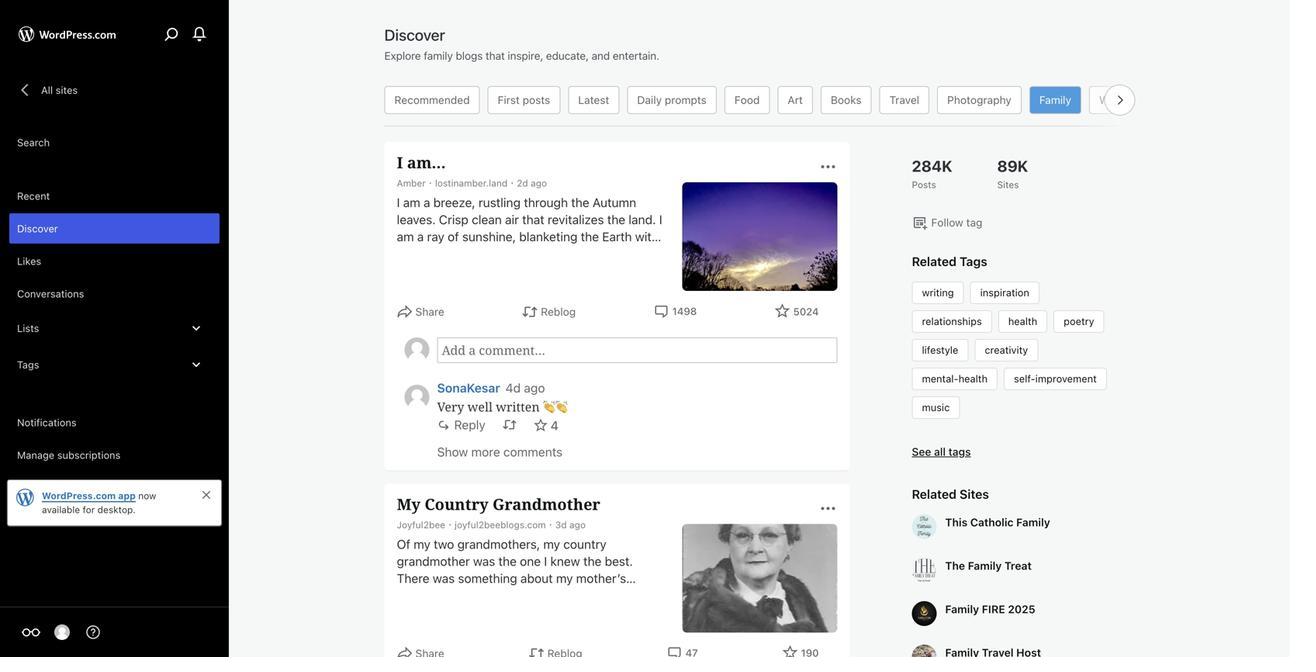 Task type: describe. For each thing, give the bounding box(es) containing it.
available
[[42, 505, 80, 515]]

5024 button
[[775, 303, 819, 321]]

ago inside i am… amber · lostinamber.land · 2d ago
[[531, 178, 547, 189]]

greg robinson image
[[54, 625, 70, 640]]

Recommended radio
[[385, 86, 480, 114]]

284k
[[912, 157, 953, 175]]

my down 3d
[[544, 537, 560, 552]]

very well written 👏👏
[[437, 399, 568, 415]]

about
[[521, 571, 553, 586]]

art
[[788, 94, 803, 106]]

lifestyle link
[[923, 344, 959, 356]]

sonakesar 4d ago
[[437, 381, 545, 395]]

inspire,
[[508, 49, 544, 62]]

mental-health
[[923, 373, 988, 385]]

Photography radio
[[938, 86, 1022, 114]]

subscriptions
[[57, 449, 121, 461]]

related for related sites
[[912, 487, 957, 502]]

grandmother
[[397, 554, 470, 569]]

toggle menu image
[[819, 499, 838, 518]]

now
[[138, 491, 156, 501]]

am…
[[407, 152, 446, 173]]

one
[[520, 554, 541, 569]]

2 vertical spatial was
[[477, 588, 499, 603]]

4d
[[506, 381, 521, 395]]

this catholic family link
[[912, 515, 1122, 539]]

family
[[424, 49, 453, 62]]

Add a comment… text field
[[437, 338, 838, 363]]

inspiration link
[[981, 287, 1030, 298]]

option group containing recommended
[[381, 86, 1150, 114]]

first posts
[[498, 94, 551, 106]]

wordpress.com app
[[42, 491, 136, 501]]

knew
[[551, 554, 580, 569]]

joyful2bee
[[397, 520, 446, 530]]

related sites
[[912, 487, 990, 502]]

4d ago link
[[506, 381, 545, 395]]

dismiss image
[[200, 489, 213, 501]]

that
[[486, 49, 505, 62]]

Travel radio
[[880, 86, 930, 114]]

Daily prompts radio
[[627, 86, 717, 114]]

3d
[[556, 520, 567, 530]]

the family treat link
[[912, 558, 1122, 583]]

1 the from the left
[[499, 554, 517, 569]]

1 vertical spatial ago
[[524, 381, 545, 395]]

greg robinson image
[[405, 338, 430, 362]]

👏👏
[[543, 399, 568, 415]]

app
[[118, 491, 136, 501]]

toggle menu image
[[819, 158, 838, 176]]

0 horizontal spatial tags
[[17, 359, 39, 371]]

keyboard_arrow_down image
[[189, 321, 204, 336]]

89k sites
[[998, 157, 1029, 190]]

mental-health link
[[923, 373, 988, 385]]

charming
[[502, 588, 555, 603]]

recommended
[[395, 94, 470, 106]]

3d ago link
[[556, 520, 586, 530]]

my down knew
[[556, 571, 573, 586]]

· left 2d
[[511, 176, 514, 189]]

1 vertical spatial was
[[433, 571, 455, 586]]

follow
[[932, 216, 964, 229]]

best.
[[605, 554, 633, 569]]

tag
[[967, 216, 983, 229]]

discover for discover explore family blogs that inspire, educate, and entertain.
[[385, 26, 445, 44]]

sites
[[56, 84, 78, 96]]

4 button
[[534, 418, 559, 434]]

Writing radio
[[1090, 86, 1146, 114]]

creativity link
[[985, 344, 1029, 356]]

likes link
[[9, 246, 220, 276]]

health link
[[1009, 316, 1038, 327]]

desktop.
[[98, 505, 136, 515]]

discover explore family blogs that inspire, educate, and entertain.
[[385, 26, 660, 62]]

reader image
[[22, 623, 40, 642]]

self-improvement link
[[1015, 373, 1097, 385]]

lostinamber.land
[[435, 178, 508, 189]]

0 vertical spatial health
[[1009, 316, 1038, 327]]

sites for 89k
[[998, 179, 1020, 190]]

my right of on the left bottom
[[414, 537, 431, 552]]

family fire 2025 link
[[912, 602, 1122, 626]]

comments
[[504, 445, 563, 459]]

5024
[[794, 306, 819, 317]]

for
[[83, 505, 95, 515]]

family right catholic
[[1017, 516, 1051, 529]]

2d ago link
[[517, 178, 547, 189]]

treat
[[1005, 560, 1032, 572]]

explore
[[385, 49, 421, 62]]

Books radio
[[821, 86, 872, 114]]

self-improvement
[[1015, 373, 1097, 385]]

improvement
[[1036, 373, 1097, 385]]

family inside "link"
[[968, 560, 1002, 572]]

2025
[[1008, 603, 1036, 616]]

lists
[[17, 323, 39, 334]]

conversations link
[[9, 279, 220, 309]]

sonakesar image
[[405, 385, 430, 410]]

First posts radio
[[488, 86, 561, 114]]

daily prompts
[[638, 94, 707, 106]]

my country grandmother link
[[397, 493, 601, 516]]

now available for desktop.
[[42, 491, 156, 515]]

reply button
[[437, 418, 486, 433]]

the family treat
[[946, 560, 1032, 572]]

something
[[458, 571, 518, 586]]

· down country
[[449, 518, 452, 530]]

search
[[17, 137, 50, 148]]

self-
[[1015, 373, 1036, 385]]

all sites link
[[9, 74, 85, 106]]

manage subscriptions link
[[9, 440, 220, 470]]

reblog
[[541, 305, 576, 318]]



Task type: locate. For each thing, give the bounding box(es) containing it.
latest
[[578, 94, 610, 106]]

· left 3d
[[549, 518, 552, 530]]

and
[[558, 588, 579, 603]]

educate,
[[546, 49, 589, 62]]

i right one
[[544, 554, 547, 569]]

see
[[912, 446, 932, 458]]

sites inside 89k sites
[[998, 179, 1020, 190]]

· right amber
[[429, 176, 432, 189]]

Art radio
[[778, 86, 813, 114]]

0 vertical spatial was
[[473, 554, 495, 569]]

discover down recent
[[17, 223, 58, 234]]

lifestyle
[[923, 344, 959, 356]]

first
[[498, 94, 520, 106]]

Family radio
[[1030, 86, 1082, 114]]

1 vertical spatial tags
[[17, 359, 39, 371]]

two
[[434, 537, 454, 552]]

search link
[[9, 127, 220, 158]]

i am… link
[[397, 151, 547, 174]]

creativity
[[985, 344, 1029, 356]]

likes
[[17, 255, 41, 267]]

1 horizontal spatial health
[[1009, 316, 1038, 327]]

0 vertical spatial related
[[912, 254, 957, 269]]

ago right 2d
[[531, 178, 547, 189]]

ago inside my country grandmother joyful2bee · joyful2beeblogs.com · 3d ago of my two grandmothers, my country grandmother was the one i knew the best. there was something about my mother's mother which was charming and endearing.
[[570, 520, 586, 530]]

Latest radio
[[568, 86, 620, 114]]

1 vertical spatial discover
[[17, 223, 58, 234]]

2 related from the top
[[912, 487, 957, 502]]

featured image
[[683, 524, 838, 633]]

0 vertical spatial ago
[[531, 178, 547, 189]]

2 vertical spatial ago
[[570, 520, 586, 530]]

family right the
[[968, 560, 1002, 572]]

related tags
[[912, 254, 988, 269]]

1 vertical spatial i
[[544, 554, 547, 569]]

1 vertical spatial sites
[[960, 487, 990, 502]]

group
[[405, 338, 838, 363]]

family left fire
[[946, 603, 980, 616]]

all
[[41, 84, 53, 96]]

sites for related
[[960, 487, 990, 502]]

tags down lists
[[17, 359, 39, 371]]

endearing.
[[582, 588, 642, 603]]

1 related from the top
[[912, 254, 957, 269]]

conversations
[[17, 288, 84, 300]]

1 horizontal spatial sites
[[998, 179, 1020, 190]]

daily
[[638, 94, 662, 106]]

sonakesar link
[[437, 379, 500, 395]]

family
[[1040, 94, 1072, 106], [1017, 516, 1051, 529], [968, 560, 1002, 572], [946, 603, 980, 616]]

joyful2bee link
[[397, 520, 446, 530]]

1 horizontal spatial i
[[544, 554, 547, 569]]

ago right 4d
[[524, 381, 545, 395]]

family left writing
[[1040, 94, 1072, 106]]

well
[[468, 399, 493, 415]]

of
[[397, 537, 411, 552]]

i inside i am… amber · lostinamber.land · 2d ago
[[397, 152, 403, 173]]

1498
[[673, 305, 697, 317]]

discover for discover
[[17, 223, 58, 234]]

which
[[441, 588, 474, 603]]

show more comments button
[[437, 440, 563, 464]]

all
[[935, 446, 946, 458]]

lostinamber.land link
[[435, 178, 508, 189]]

the down the country at the left bottom of the page
[[584, 554, 602, 569]]

related up this
[[912, 487, 957, 502]]

prompts
[[665, 94, 707, 106]]

i inside my country grandmother joyful2bee · joyful2beeblogs.com · 3d ago of my two grandmothers, my country grandmother was the one i knew the best. there was something about my mother's mother which was charming and endearing.
[[544, 554, 547, 569]]

follow tag
[[932, 216, 983, 229]]

was
[[473, 554, 495, 569], [433, 571, 455, 586], [477, 588, 499, 603]]

all sites
[[41, 84, 78, 96]]

follow tag button
[[912, 214, 983, 231]]

there
[[397, 571, 430, 586]]

show
[[437, 445, 468, 459]]

sites up catholic
[[960, 487, 990, 502]]

was up something
[[473, 554, 495, 569]]

0 vertical spatial discover
[[385, 26, 445, 44]]

option group
[[381, 86, 1150, 114]]

and entertain.
[[592, 49, 660, 62]]

this
[[946, 516, 968, 529]]

writing link
[[923, 287, 954, 298]]

poetry link
[[1064, 316, 1095, 327]]

was down grandmother
[[433, 571, 455, 586]]

music link
[[923, 402, 950, 413]]

food
[[735, 94, 760, 106]]

0 vertical spatial tags
[[960, 254, 988, 269]]

0 horizontal spatial health
[[959, 373, 988, 385]]

0 horizontal spatial discover
[[17, 223, 58, 234]]

·
[[429, 176, 432, 189], [511, 176, 514, 189], [449, 518, 452, 530], [549, 518, 552, 530]]

fire
[[982, 603, 1006, 616]]

grandmother
[[493, 494, 601, 515]]

i am… amber · lostinamber.land · 2d ago
[[397, 152, 547, 189]]

amber link
[[397, 178, 426, 189]]

my
[[397, 494, 421, 515]]

relationships link
[[923, 316, 982, 327]]

joyful2beeblogs.com
[[455, 520, 546, 530]]

tags down tag
[[960, 254, 988, 269]]

0 vertical spatial i
[[397, 152, 403, 173]]

1 vertical spatial health
[[959, 373, 988, 385]]

keyboard_arrow_down image
[[189, 357, 204, 373]]

inspiration
[[981, 287, 1030, 298]]

0 vertical spatial sites
[[998, 179, 1020, 190]]

related for related tags
[[912, 254, 957, 269]]

4
[[551, 419, 559, 433]]

i up amber
[[397, 152, 403, 173]]

was down something
[[477, 588, 499, 603]]

see all tags
[[912, 446, 971, 458]]

reblog button
[[523, 303, 576, 321]]

Food radio
[[725, 86, 770, 114]]

the down grandmothers, at left bottom
[[499, 554, 517, 569]]

reply
[[454, 418, 486, 432]]

grandmothers,
[[458, 537, 540, 552]]

recent
[[17, 190, 50, 202]]

notifications link
[[9, 408, 220, 438]]

recent link
[[9, 181, 220, 211]]

mother
[[397, 588, 437, 603]]

posts
[[912, 179, 937, 190]]

1 horizontal spatial discover
[[385, 26, 445, 44]]

1 horizontal spatial the
[[584, 554, 602, 569]]

more
[[472, 445, 500, 459]]

writing
[[923, 287, 954, 298]]

discover up explore at top left
[[385, 26, 445, 44]]

ago right 3d
[[570, 520, 586, 530]]

0 horizontal spatial the
[[499, 554, 517, 569]]

1 vertical spatial related
[[912, 487, 957, 502]]

0 horizontal spatial sites
[[960, 487, 990, 502]]

2 the from the left
[[584, 554, 602, 569]]

the
[[946, 560, 966, 572]]

tags link
[[9, 348, 220, 382]]

turn this comment into its own post button
[[503, 418, 517, 432]]

reblog image
[[503, 418, 517, 432]]

related up writing link
[[912, 254, 957, 269]]

family inside radio
[[1040, 94, 1072, 106]]

89k
[[998, 157, 1029, 175]]

see all tags link
[[912, 444, 1122, 460]]

discover inside discover explore family blogs that inspire, educate, and entertain.
[[385, 26, 445, 44]]

1 horizontal spatial tags
[[960, 254, 988, 269]]

blogs
[[456, 49, 483, 62]]

0 horizontal spatial i
[[397, 152, 403, 173]]

manage
[[17, 449, 54, 461]]

tags
[[960, 254, 988, 269], [17, 359, 39, 371]]

sites down 89k
[[998, 179, 1020, 190]]



Task type: vqa. For each thing, say whether or not it's contained in the screenshot.
1st The Img from the top of the page
no



